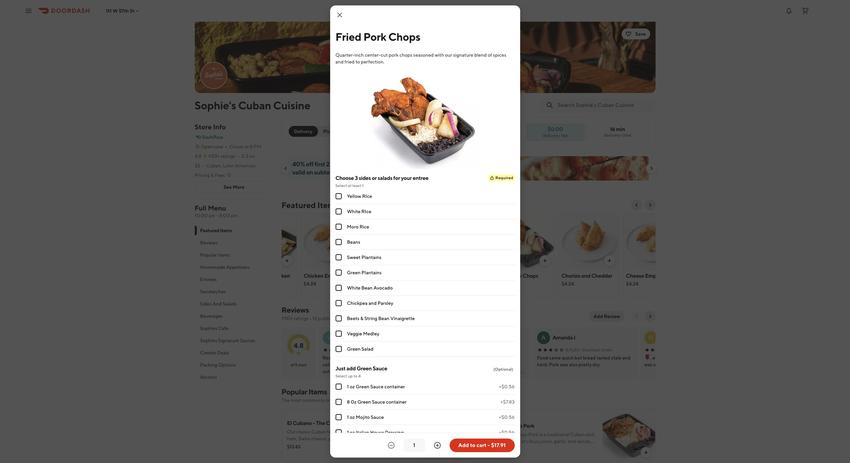 Task type: locate. For each thing, give the bounding box(es) containing it.
cheese,
[[311, 436, 328, 441]]

our inside slow roasted mojo pork our slow roasted mojo pork is a traditional cuban dish, marinated in a blend of citrus juices, garlic, and spices, then slow-roasted to juicy, tender perfection. it's a flavorful and satisfying option for any meal.
[[477, 432, 485, 437]]

pickup
[[323, 129, 339, 134]]

0.3
[[242, 153, 249, 159]]

sides and salads button
[[195, 298, 274, 310]]

roasted up mustard,
[[357, 429, 374, 435]]

• doordash order
[[365, 347, 398, 352], [580, 347, 613, 352]]

add item to cart image up the "spicy grilled chicken"
[[284, 258, 290, 263]]

open
[[201, 144, 213, 149]]

1 vertical spatial reviews
[[282, 306, 309, 314]]

sophies inside 'button'
[[200, 326, 217, 331]]

930+ inside reviews 930+ ratings • 12 public reviews
[[282, 316, 293, 321]]

items down yellow rice option
[[318, 200, 339, 210]]

blend inside slow roasted mojo pork our slow roasted mojo pork is a traditional cuban dish, marinated in a blend of citrus juices, garlic, and spices, then slow-roasted to juicy, tender perfection. it's a flavorful and satisfying option for any meal.
[[508, 439, 521, 444]]

full menu 10:00 am - 8:00 pm
[[195, 204, 238, 218]]

1 empanada from the left
[[325, 273, 350, 279]]

2 • doordash order from the left
[[580, 347, 613, 352]]

3 $4.24 from the left
[[626, 281, 639, 287]]

1 for mojito
[[347, 415, 349, 420]]

- right am
[[216, 213, 218, 218]]

0 vertical spatial at
[[245, 144, 249, 149]]

1 horizontal spatial cubano
[[455, 355, 472, 361]]

930+ up "cuban,"
[[208, 153, 220, 159]]

delivery inside $0.00 delivery fee
[[543, 133, 560, 138]]

mojo down dressing at left
[[389, 436, 399, 441]]

decrease quantity by 1 image
[[387, 441, 395, 450]]

empanada up white bean avocado checkbox
[[325, 273, 350, 279]]

pork inside fried pork chops $17.91
[[511, 273, 522, 279]]

alcohol button
[[195, 371, 274, 383]]

• doordash order right 8/9/23
[[580, 347, 613, 352]]

cuban
[[238, 99, 271, 112], [484, 355, 498, 361], [326, 420, 342, 426], [312, 429, 326, 435], [571, 432, 585, 437], [336, 443, 351, 448]]

featured down valid
[[282, 200, 316, 210]]

Chickpea and Parsley checkbox
[[336, 300, 342, 306]]

0 horizontal spatial chicken
[[270, 273, 290, 279]]

2 empanada from the left
[[645, 273, 671, 279]]

Beets & String Bean Vinaigrette checkbox
[[336, 315, 342, 322]]

sophie's cuban cuisine image
[[195, 22, 656, 93], [201, 62, 227, 88]]

ham,
[[287, 436, 298, 441]]

satisfying
[[505, 452, 525, 458]]

sauce for 1 oz green sauce container
[[370, 384, 384, 389]]

1 vertical spatial roasted
[[500, 445, 516, 451]]

el cubano - the cuban our classic cuban features slow-roasted mojo pork, ham, swiss cheese, pickles, mayo, mustard, and mojo sauce served on crispy cuban bread.
[[287, 420, 399, 448]]

combo deals button
[[195, 347, 274, 359]]

None checkbox
[[336, 399, 342, 405], [336, 414, 342, 420], [336, 399, 342, 405], [336, 414, 342, 420]]

cubano inside el cubano - the cuban sophie's spicy chicken sandwich
[[455, 355, 472, 361]]

1 oz green sauce container
[[347, 384, 405, 389]]

meal.
[[557, 452, 568, 458]]

italian
[[356, 430, 369, 435]]

sweet plantains up green plantains
[[347, 255, 382, 260]]

• doordash order down medley
[[365, 347, 398, 352]]

0 horizontal spatial delivery
[[543, 133, 560, 138]]

Delivery radio
[[289, 126, 318, 137]]

0 vertical spatial the
[[476, 355, 484, 361]]

previous button of carousel image
[[283, 166, 288, 171], [634, 202, 640, 208]]

chicken
[[270, 273, 290, 279], [304, 273, 324, 279], [461, 362, 478, 367]]

blend right signature
[[475, 52, 487, 58]]

2 vertical spatial oz
[[350, 430, 355, 435]]

40% off first 2 orders up to $10 off with 40welcome, valid on subtotals $15
[[293, 161, 438, 176]]

perfection. inside the quarter-inch center-cut pork chops seasoned with our signature blend of spices and fried to perfection.
[[361, 59, 385, 65]]

0 vertical spatial el
[[450, 355, 454, 361]]

8 inside the just add green sauce group
[[347, 399, 350, 405]]

0 vertical spatial sophie's
[[195, 99, 236, 112]]

1 horizontal spatial • doordash order
[[580, 347, 613, 352]]

1 horizontal spatial slow-
[[488, 445, 500, 451]]

pork inside dialog
[[364, 30, 387, 43]]

sauce
[[373, 365, 387, 372], [370, 384, 384, 389], [372, 399, 385, 405], [371, 415, 384, 420]]

0 vertical spatial blend
[[475, 52, 487, 58]]

2 oz from the top
[[350, 415, 355, 420]]

and up it's
[[568, 439, 576, 444]]

1 right least
[[362, 183, 364, 188]]

2 white from the top
[[347, 285, 361, 291]]

sauce for 1 oz mojito sauce
[[371, 415, 384, 420]]

• closes at 8 pm
[[225, 144, 261, 149]]

• right $6.15
[[381, 281, 383, 287]]

0 items, open order cart image
[[802, 7, 810, 15]]

reviews inside reviews 930+ ratings • 12 public reviews
[[282, 306, 309, 314]]

fried inside dialog
[[336, 30, 362, 43]]

0 horizontal spatial perfection.
[[361, 59, 385, 65]]

1 horizontal spatial 930+
[[282, 316, 293, 321]]

- inside "full menu 10:00 am - 8:00 pm"
[[216, 213, 218, 218]]

rice
[[360, 224, 369, 230]]

el inside el cubano - the cuban sophie's spicy chicken sandwich
[[450, 355, 454, 361]]

and right the 0z
[[357, 398, 365, 403]]

1 horizontal spatial empanada
[[645, 273, 671, 279]]

required
[[496, 175, 514, 180]]

cut
[[381, 52, 388, 58]]

0 horizontal spatial &
[[211, 172, 214, 178]]

0 horizontal spatial blend
[[475, 52, 487, 58]]

0 vertical spatial rice
[[362, 194, 372, 199]]

100% for 100% (7)
[[391, 281, 403, 287]]

chops inside fried pork chops $17.91
[[523, 273, 539, 279]]

- right cart
[[488, 442, 490, 449]]

el cubano - the cuban image
[[413, 409, 466, 462]]

order right salad
[[387, 347, 398, 352]]

signature
[[218, 338, 239, 343]]

add item to cart image for "spicy grilled chicken" "image"
[[284, 258, 290, 263]]

2 sophies from the top
[[200, 338, 217, 343]]

notification bell image
[[785, 7, 794, 15]]

moro
[[347, 224, 359, 230]]

chickpea
[[347, 300, 368, 306]]

0 vertical spatial sophies
[[200, 326, 217, 331]]

to up satisfying
[[517, 445, 521, 451]]

then
[[477, 445, 487, 451]]

& inside button
[[211, 172, 214, 178]]

8 left the 0z
[[347, 399, 350, 405]]

add
[[594, 314, 603, 319], [459, 442, 469, 449]]

• doordash order for a
[[580, 347, 613, 352]]

juicy,
[[522, 445, 533, 451]]

sophies
[[200, 326, 217, 331], [200, 338, 217, 343]]

delivery down $0.00
[[543, 133, 560, 138]]

2 $4.24 from the left
[[562, 281, 574, 287]]

- inside el cubano - the cuban our classic cuban features slow-roasted mojo pork, ham, swiss cheese, pickles, mayo, mustard, and mojo sauce served on crispy cuban bread.
[[313, 420, 315, 426]]

sophies up combo
[[200, 338, 217, 343]]

1 vertical spatial previous button of carousel image
[[634, 202, 640, 208]]

3 oz from the top
[[350, 430, 355, 435]]

reviews for reviews
[[200, 240, 218, 245]]

- inside el cubano - the cuban sophie's spicy chicken sandwich
[[473, 355, 475, 361]]

items up homemade appetizers
[[218, 252, 230, 258]]

Yellow RIce checkbox
[[336, 193, 342, 199]]

1 vertical spatial featured
[[200, 228, 219, 233]]

930+ down reviews link
[[282, 316, 293, 321]]

1 +$0.56 from the top
[[499, 384, 515, 389]]

green salad
[[347, 346, 374, 352]]

1 vertical spatial fried
[[497, 273, 510, 279]]

now
[[214, 144, 223, 149]]

3 +$0.56 from the top
[[499, 430, 515, 435]]

2 vertical spatial of
[[522, 439, 526, 444]]

sophie's up info
[[195, 99, 236, 112]]

sauce right mojito at the left of the page
[[371, 415, 384, 420]]

roasted inside el cubano - the cuban our classic cuban features slow-roasted mojo pork, ham, swiss cheese, pickles, mayo, mustard, and mojo sauce served on crispy cuban bread.
[[357, 429, 374, 435]]

4.8 up "$$" at left top
[[195, 153, 202, 159]]

cuban inside slow roasted mojo pork our slow roasted mojo pork is a traditional cuban dish, marinated in a blend of citrus juices, garlic, and spices, then slow-roasted to juicy, tender perfection. it's a flavorful and satisfying option for any meal.
[[571, 432, 585, 437]]

sophies for sophies cafe
[[200, 326, 217, 331]]

vernon l
[[338, 334, 360, 341]]

to inside slow roasted mojo pork our slow roasted mojo pork is a traditional cuban dish, marinated in a blend of citrus juices, garlic, and spices, then slow-roasted to juicy, tender perfection. it's a flavorful and satisfying option for any meal.
[[517, 445, 521, 451]]

and right chorizo
[[582, 273, 591, 279]]

1 vertical spatial at
[[348, 183, 352, 188]]

previous image
[[634, 314, 640, 319]]

house
[[370, 430, 384, 435]]

8:00
[[219, 213, 230, 218]]

mojo inside mojo pork with a twist sandwich
[[433, 273, 445, 279]]

items up commonly
[[309, 387, 327, 396]]

next image
[[648, 314, 653, 319]]

pork
[[364, 30, 387, 43], [446, 273, 457, 279], [511, 273, 522, 279], [524, 423, 535, 429], [529, 432, 539, 437]]

oz left mojito at the left of the page
[[350, 415, 355, 420]]

1 delivery from the left
[[604, 132, 621, 138]]

green for 0z
[[358, 399, 371, 405]]

None checkbox
[[336, 384, 342, 390], [336, 430, 342, 436], [336, 384, 342, 390], [336, 430, 342, 436]]

blend up (11)
[[508, 439, 521, 444]]

$4.24 left white bean avocado checkbox
[[304, 281, 316, 287]]

0 vertical spatial white
[[347, 209, 361, 214]]

mojo pork with a twist sandwich image
[[430, 213, 490, 270]]

0 horizontal spatial sweet
[[347, 255, 361, 260]]

0 vertical spatial chops
[[389, 30, 421, 43]]

empanada inside cheese empanada $4.24
[[645, 273, 671, 279]]

just add green sauce group
[[336, 365, 515, 440]]

1 sophies from the top
[[200, 326, 217, 331]]

1 horizontal spatial at
[[348, 183, 352, 188]]

close fried pork chops image
[[336, 11, 344, 19]]

• right now
[[225, 144, 227, 149]]

0 vertical spatial with
[[435, 52, 444, 58]]

pm
[[231, 213, 238, 218]]

popular inside popular items the most commonly ordered items and dishes from this store
[[282, 387, 307, 396]]

select inside "just add green sauce select up to 4"
[[336, 373, 347, 379]]

on down cheese,
[[316, 443, 322, 448]]

0 vertical spatial sandwich
[[433, 280, 456, 287]]

$4.24 down cheese
[[626, 281, 639, 287]]

0 horizontal spatial with
[[384, 161, 395, 168]]

our up 'ham,'
[[287, 429, 296, 435]]

on inside 40% off first 2 orders up to $10 off with 40welcome, valid on subtotals $15
[[306, 169, 313, 176]]

plantains for green plantains checkbox
[[362, 270, 382, 275]]

spicy inside el cubano - the cuban sophie's spicy chicken sandwich
[[448, 362, 460, 367]]

and down the quarter-
[[336, 59, 344, 65]]

the inside el cubano - the cuban sophie's spicy chicken sandwich
[[476, 355, 484, 361]]

popular
[[200, 252, 217, 258], [282, 387, 307, 396]]

rice for white rice
[[362, 209, 372, 214]]

0 vertical spatial roasted
[[357, 429, 374, 435]]

& inside choose 3 sides or salads for your entree group
[[361, 316, 364, 321]]

salads
[[378, 175, 393, 181]]

1 add item to cart image from the left
[[284, 258, 290, 263]]

6/4/23
[[351, 347, 365, 352]]

0 vertical spatial 100%
[[391, 281, 403, 287]]

our inside el cubano - the cuban our classic cuban features slow-roasted mojo pork, ham, swiss cheese, pickles, mayo, mustard, and mojo sauce served on crispy cuban bread.
[[287, 429, 296, 435]]

tender
[[534, 445, 548, 451]]

popular for popular items the most commonly ordered items and dishes from this store
[[282, 387, 307, 396]]

full
[[195, 204, 207, 212]]

pork inside mojo pork with a twist sandwich
[[446, 273, 457, 279]]

Current quantity is 1 number field
[[408, 442, 421, 449]]

plantains up green plantains
[[362, 255, 382, 260]]

sophies signature sauces
[[200, 338, 255, 343]]

sophies down beverages
[[200, 326, 217, 331]]

chops inside dialog
[[389, 30, 421, 43]]

1
[[362, 183, 364, 188], [347, 384, 349, 389], [347, 415, 349, 420], [347, 430, 349, 435]]

Moro Rice checkbox
[[336, 224, 342, 230]]

sauces
[[240, 338, 255, 343]]

to down inch
[[356, 59, 360, 65]]

2 horizontal spatial order
[[602, 347, 613, 352]]

0 vertical spatial cubano
[[455, 355, 472, 361]]

0 horizontal spatial popular
[[200, 252, 217, 258]]

1 for italian
[[347, 430, 349, 435]]

el up sophie's spicy chicken sandwich button
[[450, 355, 454, 361]]

&
[[211, 172, 214, 178], [361, 316, 364, 321]]

1 vertical spatial featured items
[[200, 228, 232, 233]]

at up 0.3 mi at left top
[[245, 144, 249, 149]]

2 horizontal spatial chicken
[[461, 362, 478, 367]]

+$0.56 up the in
[[499, 430, 515, 435]]

sauce for 8 0z green sauce container
[[372, 399, 385, 405]]

items up reviews button
[[220, 228, 232, 233]]

add inside button
[[459, 442, 469, 449]]

add left cart
[[459, 442, 469, 449]]

sauce inside "just add green sauce select up to 4"
[[373, 365, 387, 372]]

1 horizontal spatial add item to cart image
[[607, 258, 612, 263]]

with left twist
[[458, 273, 469, 279]]

sophie's spicy chicken sandwich button
[[430, 361, 499, 368]]

$4.24 inside chicken empanada $4.24
[[304, 281, 316, 287]]

of up juicy,
[[522, 439, 526, 444]]

el for el cubano - the cuban our classic cuban features slow-roasted mojo pork, ham, swiss cheese, pickles, mayo, mustard, and mojo sauce served on crispy cuban bread.
[[287, 420, 292, 426]]

$17.91
[[497, 281, 510, 287], [491, 442, 506, 449], [477, 447, 489, 452]]

add item to cart image inside spicy grilled chicken button
[[284, 258, 290, 263]]

0 vertical spatial bean
[[362, 285, 373, 291]]

to inside the quarter-inch center-cut pork chops seasoned with our signature blend of spices and fried to perfection.
[[356, 59, 360, 65]]

rice right yellow
[[362, 194, 372, 199]]

white for white bean avocado
[[347, 285, 361, 291]]

and down the in
[[496, 452, 504, 458]]

doordash down medley
[[368, 347, 386, 352]]

1 up mayo,
[[347, 430, 349, 435]]

0 horizontal spatial the
[[282, 398, 290, 403]]

of left spices
[[488, 52, 492, 58]]

order down add review button
[[602, 347, 613, 352]]

1 horizontal spatial spicy
[[448, 362, 460, 367]]

bean down green plantains
[[362, 285, 373, 291]]

1 oz from the top
[[350, 384, 355, 389]]

fried pork chops
[[336, 30, 421, 43]]

0 vertical spatial roasted
[[489, 423, 509, 429]]

the inside popular items the most commonly ordered items and dishes from this store
[[282, 398, 290, 403]]

at left least
[[348, 183, 352, 188]]

0 vertical spatial sweet plantains
[[347, 255, 382, 260]]

1 vertical spatial with
[[384, 161, 395, 168]]

quarter-inch center-cut pork chops seasoned with our signature blend of spices and fried to perfection.
[[336, 52, 507, 65]]

mojo left 'pork,'
[[375, 429, 385, 435]]

add item to cart image
[[349, 258, 354, 263], [542, 258, 548, 263], [454, 450, 459, 455], [644, 450, 649, 455]]

el inside el cubano - the cuban our classic cuban features slow-roasted mojo pork, ham, swiss cheese, pickles, mayo, mustard, and mojo sauce served on crispy cuban bread.
[[287, 420, 292, 426]]

amanda
[[553, 334, 573, 341]]

1 vertical spatial sophie's
[[430, 362, 448, 367]]

chicken inside chicken empanada $4.24
[[304, 273, 324, 279]]

beets
[[347, 316, 360, 321]]

bread.
[[352, 443, 365, 448]]

chicken down el cubano - the cuban button
[[461, 362, 478, 367]]

2 select from the top
[[336, 373, 347, 379]]

rice left the most
[[362, 209, 372, 214]]

0z
[[351, 399, 357, 405]]

0 vertical spatial oz
[[350, 384, 355, 389]]

0 vertical spatial 8
[[250, 144, 253, 149]]

cubano up sophie's spicy chicken sandwich button
[[455, 355, 472, 361]]

1 horizontal spatial on
[[316, 443, 322, 448]]

1 vertical spatial spicy
[[448, 362, 460, 367]]

sweet inside choose 3 sides or salads for your entree group
[[347, 255, 361, 260]]

sophie's inside el cubano - the cuban sophie's spicy chicken sandwich
[[430, 362, 448, 367]]

add review
[[594, 314, 621, 319]]

1 horizontal spatial for
[[541, 452, 547, 458]]

1 select from the top
[[336, 183, 347, 188]]

0 vertical spatial container
[[385, 384, 405, 389]]

2 add item to cart image from the left
[[607, 258, 612, 263]]

0 vertical spatial for
[[394, 175, 400, 181]]

with inside the quarter-inch center-cut pork chops seasoned with our signature blend of spices and fried to perfection.
[[435, 52, 444, 58]]

to left $10
[[357, 161, 363, 168]]

1 horizontal spatial our
[[477, 432, 485, 437]]

sophies inside button
[[200, 338, 217, 343]]

1 white from the top
[[347, 209, 361, 214]]

and left parsley
[[369, 300, 377, 306]]

delivery left time
[[604, 132, 621, 138]]

1 horizontal spatial delivery
[[604, 132, 621, 138]]

0 horizontal spatial 8
[[250, 144, 253, 149]]

sauce up 'dishes'
[[370, 384, 384, 389]]

slow
[[477, 423, 488, 429], [486, 432, 497, 437]]

1 $4.24 from the left
[[304, 281, 316, 287]]

popular items
[[200, 252, 230, 258]]

4.8 up of 5 stars
[[294, 341, 304, 349]]

chickpea and parsley
[[347, 300, 394, 306]]

roasted inside slow roasted mojo pork our slow roasted mojo pork is a traditional cuban dish, marinated in a blend of citrus juices, garlic, and spices, then slow-roasted to juicy, tender perfection. it's a flavorful and satisfying option for any meal.
[[500, 445, 516, 451]]

1 vertical spatial ratings
[[294, 316, 309, 321]]

1 vertical spatial chops
[[523, 273, 539, 279]]

save button
[[622, 29, 650, 39]]

add for add review
[[594, 314, 603, 319]]

container up this
[[385, 384, 405, 389]]

$4.24 inside cheese empanada $4.24
[[626, 281, 639, 287]]

1 • doordash order from the left
[[365, 347, 398, 352]]

vinaigrette
[[391, 316, 415, 321]]

perfection. inside slow roasted mojo pork our slow roasted mojo pork is a traditional cuban dish, marinated in a blend of citrus juices, garlic, and spices, then slow-roasted to juicy, tender perfection. it's a flavorful and satisfying option for any meal.
[[549, 445, 573, 451]]

ratings up latin
[[221, 153, 235, 159]]

Green Plantains checkbox
[[336, 270, 342, 276]]

+$0.56 up +$7.83
[[499, 384, 515, 389]]

• right 8/9/23
[[580, 347, 581, 352]]

16 min delivery time
[[604, 126, 632, 138]]

0 horizontal spatial ratings
[[221, 153, 235, 159]]

yellow
[[347, 194, 361, 199]]

at inside choose 3 sides or salads for your entree select at least 1
[[348, 183, 352, 188]]

1 vertical spatial bean
[[379, 316, 390, 321]]

bean right string
[[379, 316, 390, 321]]

rice
[[362, 194, 372, 199], [362, 209, 372, 214]]

2 delivery from the left
[[543, 133, 560, 138]]

sophie's down c
[[430, 362, 448, 367]]

0 horizontal spatial sophie's
[[195, 99, 236, 112]]

featured items down yellow rice option
[[282, 200, 339, 210]]

111 w 57th st
[[106, 8, 135, 13]]

el for el cubano - the cuban sophie's spicy chicken sandwich
[[450, 355, 454, 361]]

chops for fried pork chops
[[389, 30, 421, 43]]

group order button
[[350, 126, 386, 137]]

for left the your
[[394, 175, 400, 181]]

oz for mojito
[[350, 415, 355, 420]]

white right white rice checkbox on the left of the page
[[347, 209, 361, 214]]

slow- down marinated at the right bottom
[[488, 445, 500, 451]]

green down 4
[[356, 384, 370, 389]]

reviews inside button
[[200, 240, 218, 245]]

fried inside fried pork chops $17.91
[[497, 273, 510, 279]]

1 vertical spatial perfection.
[[549, 445, 573, 451]]

mojo
[[375, 429, 385, 435], [389, 436, 399, 441]]

Pickup radio
[[314, 126, 344, 137]]

fried
[[345, 59, 355, 65]]

1 vertical spatial roasted
[[498, 432, 516, 437]]

add item to cart image
[[284, 258, 290, 263], [607, 258, 612, 263]]

add inside button
[[594, 314, 603, 319]]

White Bean Avocado checkbox
[[336, 285, 342, 291]]

2 doordash from the left
[[582, 347, 601, 352]]

items inside popular items the most commonly ordered items and dishes from this store
[[309, 387, 327, 396]]

reviews for reviews 930+ ratings • 12 public reviews
[[282, 306, 309, 314]]

1 horizontal spatial $4.24
[[562, 281, 574, 287]]

cubano inside el cubano - the cuban our classic cuban features slow-roasted mojo pork, ham, swiss cheese, pickles, mayo, mustard, and mojo sauce served on crispy cuban bread.
[[293, 420, 312, 426]]

chicken empanada image
[[301, 213, 361, 270]]

off
[[306, 161, 314, 168], [375, 161, 382, 168]]

1 horizontal spatial ratings
[[294, 316, 309, 321]]

0 vertical spatial mojo
[[375, 429, 385, 435]]

combo deals
[[200, 350, 229, 356]]

next button of carousel image
[[648, 202, 653, 208]]

v
[[327, 334, 331, 341]]

• doordash order for v
[[365, 347, 398, 352]]

- up sophie's spicy chicken sandwich button
[[473, 355, 475, 361]]

2 vertical spatial with
[[458, 273, 469, 279]]

for
[[394, 175, 400, 181], [541, 452, 547, 458]]

1 horizontal spatial order
[[387, 347, 398, 352]]

empanada inside chicken empanada $4.24
[[325, 273, 350, 279]]

$4.24 for chicken empanada
[[304, 281, 316, 287]]

1 vertical spatial on
[[316, 443, 322, 448]]

it's
[[574, 445, 580, 451]]

1 horizontal spatial 8
[[347, 399, 350, 405]]

1 up items
[[347, 384, 349, 389]]

& left fees at top left
[[211, 172, 214, 178]]

100% left (7)
[[391, 281, 403, 287]]

entrees
[[200, 277, 217, 282]]

with up salads
[[384, 161, 395, 168]]

beverages button
[[195, 310, 274, 322]]

slow roasted mojo pork image
[[603, 409, 656, 462]]

0 horizontal spatial • doordash order
[[365, 347, 398, 352]]

1 vertical spatial container
[[386, 399, 407, 405]]

appetizers
[[226, 265, 250, 270]]

and
[[213, 301, 222, 307]]

1 vertical spatial oz
[[350, 415, 355, 420]]

ratings inside reviews 930+ ratings • 12 public reviews
[[294, 316, 309, 321]]

0 horizontal spatial mojo
[[375, 429, 385, 435]]

1 vertical spatial 8
[[347, 399, 350, 405]]

and down 'house'
[[380, 436, 388, 441]]

select inside choose 3 sides or salads for your entree select at least 1
[[336, 183, 347, 188]]

1 vertical spatial up
[[348, 373, 353, 379]]

up inside "just add green sauce select up to 4"
[[348, 373, 353, 379]]

cubano for el cubano - the cuban our classic cuban features slow-roasted mojo pork, ham, swiss cheese, pickles, mayo, mustard, and mojo sauce served on crispy cuban bread.
[[293, 420, 312, 426]]

of left 5
[[291, 362, 294, 367]]

1 vertical spatial select
[[336, 373, 347, 379]]

perfection. down center-
[[361, 59, 385, 65]]

0 horizontal spatial featured items
[[200, 228, 232, 233]]

1 horizontal spatial sweet
[[368, 273, 383, 279]]

0 horizontal spatial reviews
[[200, 240, 218, 245]]

pork for fried pork chops $17.91
[[511, 273, 522, 279]]

popular inside button
[[200, 252, 217, 258]]

1 horizontal spatial with
[[435, 52, 444, 58]]

for inside slow roasted mojo pork our slow roasted mojo pork is a traditional cuban dish, marinated in a blend of citrus juices, garlic, and spices, then slow-roasted to juicy, tender perfection. it's a flavorful and satisfying option for any meal.
[[541, 452, 547, 458]]

featured items down am
[[200, 228, 232, 233]]

- up cheese,
[[313, 420, 315, 426]]

sweet right sweet plantains "option"
[[347, 255, 361, 260]]

chicken right grilled
[[270, 273, 290, 279]]

order inside group order button
[[369, 129, 382, 134]]

1 horizontal spatial add
[[594, 314, 603, 319]]

container for 1 oz green sauce container
[[385, 384, 405, 389]]

1 vertical spatial 930+
[[282, 316, 293, 321]]

cubano for el cubano - the cuban sophie's spicy chicken sandwich
[[455, 355, 472, 361]]

empanada for chicken empanada
[[325, 273, 350, 279]]

1 vertical spatial sandwich
[[479, 362, 499, 367]]

• left 12
[[310, 316, 312, 321]]

roasted down the in
[[500, 445, 516, 451]]

increase quantity by 1 image
[[433, 441, 442, 450]]

the inside el cubano - the cuban our classic cuban features slow-roasted mojo pork, ham, swiss cheese, pickles, mayo, mustard, and mojo sauce served on crispy cuban bread.
[[316, 420, 325, 426]]

0 vertical spatial reviews
[[200, 240, 218, 245]]

oz
[[350, 384, 355, 389], [350, 415, 355, 420], [350, 430, 355, 435]]

store info
[[195, 123, 226, 131]]

and inside popular items the most commonly ordered items and dishes from this store
[[357, 398, 365, 403]]

green inside "just add green sauce select up to 4"
[[357, 365, 372, 372]]

popular up homemade
[[200, 252, 217, 258]]

0 vertical spatial ratings
[[221, 153, 235, 159]]

0 vertical spatial fried
[[336, 30, 362, 43]]

1 vertical spatial sweet plantains
[[368, 273, 407, 279]]

the up cheese,
[[316, 420, 325, 426]]

Green Salad checkbox
[[336, 346, 342, 352]]

up inside 40% off first 2 orders up to $10 off with 40welcome, valid on subtotals $15
[[349, 161, 356, 168]]

chorizo
[[562, 273, 581, 279]]

empanada right cheese
[[645, 273, 671, 279]]

chicken inside el cubano - the cuban sophie's spicy chicken sandwich
[[461, 362, 478, 367]]

0 vertical spatial spicy
[[239, 273, 252, 279]]

0 horizontal spatial sandwich
[[433, 280, 456, 287]]

inch
[[355, 52, 364, 58]]

2 off from the left
[[375, 161, 382, 168]]

plantains for sweet plantains "option"
[[362, 255, 382, 260]]

order for v
[[387, 347, 398, 352]]

ratings down reviews link
[[294, 316, 309, 321]]

doordash right 8/9/23
[[582, 347, 601, 352]]

1 doordash from the left
[[368, 347, 386, 352]]

0 horizontal spatial $4.24
[[304, 281, 316, 287]]

off right $10
[[375, 161, 382, 168]]

add for add to cart - $17.91
[[459, 442, 469, 449]]

popular up most at the left of the page
[[282, 387, 307, 396]]

1 horizontal spatial bean
[[379, 316, 390, 321]]

2 vertical spatial +$0.56
[[499, 430, 515, 435]]

salads
[[223, 301, 237, 307]]

1 vertical spatial +$0.56
[[499, 415, 515, 420]]



Task type: describe. For each thing, give the bounding box(es) containing it.
1 for green
[[347, 384, 349, 389]]

commonly
[[302, 398, 325, 403]]

salad
[[362, 346, 374, 352]]

0 vertical spatial 930+
[[208, 153, 220, 159]]

$4.24 for cheese empanada
[[626, 281, 639, 287]]

+$0.56 for container
[[499, 384, 515, 389]]

review
[[604, 314, 621, 319]]

green down 'l'
[[347, 346, 361, 352]]

a right is
[[544, 432, 546, 437]]

- inside button
[[488, 442, 490, 449]]

fees
[[215, 172, 225, 178]]

• right 6/4/23
[[365, 347, 367, 352]]

info
[[213, 123, 226, 131]]

and inside el cubano - the cuban our classic cuban features slow-roasted mojo pork, ham, swiss cheese, pickles, mayo, mustard, and mojo sauce served on crispy cuban bread.
[[380, 436, 388, 441]]

of inside the quarter-inch center-cut pork chops seasoned with our signature blend of spices and fried to perfection.
[[488, 52, 492, 58]]

0 horizontal spatial of
[[291, 362, 294, 367]]

the for el cubano - the cuban our classic cuban features slow-roasted mojo pork, ham, swiss cheese, pickles, mayo, mustard, and mojo sauce served on crispy cuban bread.
[[316, 420, 325, 426]]

next button of carousel image
[[649, 166, 654, 171]]

1 vertical spatial sweet
[[368, 273, 383, 279]]

open menu image
[[24, 7, 33, 15]]

the for el cubano - the cuban sophie's spicy chicken sandwich
[[476, 355, 484, 361]]

slow- inside el cubano - the cuban our classic cuban features slow-roasted mojo pork, ham, swiss cheese, pickles, mayo, mustard, and mojo sauce served on crispy cuban bread.
[[346, 429, 357, 435]]

reviews link
[[282, 306, 309, 314]]

• left 0.3
[[237, 153, 239, 159]]

cheese empanada image
[[624, 213, 684, 270]]

• down marinated at the right bottom
[[490, 447, 492, 452]]

blend inside the quarter-inch center-cut pork chops seasoned with our signature blend of spices and fried to perfection.
[[475, 52, 487, 58]]

packing options button
[[195, 359, 274, 371]]

1 vertical spatial mojo
[[510, 423, 523, 429]]

of inside slow roasted mojo pork our slow roasted mojo pork is a traditional cuban dish, marinated in a blend of citrus juices, garlic, and spices, then slow-roasted to juicy, tender perfection. it's a flavorful and satisfying option for any meal.
[[522, 439, 526, 444]]

sophies cafe
[[200, 326, 229, 331]]

el cubano - the cuban sophie's spicy chicken sandwich
[[430, 355, 499, 367]]

to inside 40% off first 2 orders up to $10 off with 40welcome, valid on subtotals $15
[[357, 161, 363, 168]]

Sweet Plantains checkbox
[[336, 254, 342, 260]]

oz for green
[[350, 384, 355, 389]]

a inside mojo pork with a twist sandwich
[[470, 273, 472, 279]]

spices,
[[577, 439, 592, 444]]

save
[[636, 31, 646, 37]]

1 horizontal spatial mojo
[[389, 436, 399, 441]]

• inside reviews 930+ ratings • 12 public reviews
[[310, 316, 312, 321]]

1 vertical spatial slow
[[486, 432, 497, 437]]

homemade
[[200, 265, 225, 270]]

100% for 100% (11)
[[500, 447, 512, 452]]

sandwich inside el cubano - the cuban sophie's spicy chicken sandwich
[[479, 362, 499, 367]]

green for add
[[357, 365, 372, 372]]

$17.91 inside button
[[491, 442, 506, 449]]

mayo,
[[346, 436, 359, 441]]

a right the in
[[505, 439, 507, 444]]

chicken inside button
[[270, 273, 290, 279]]

(7)
[[404, 281, 410, 287]]

chorizo and cheddar image
[[559, 213, 619, 270]]

st
[[130, 8, 135, 13]]

items inside button
[[218, 252, 230, 258]]

100% (11)
[[500, 447, 520, 452]]

rice for yellow rice
[[362, 194, 372, 199]]

green right green plantains checkbox
[[347, 270, 361, 275]]

0.3 mi
[[242, 153, 255, 159]]

1 vertical spatial 4.8
[[294, 341, 304, 349]]

pork for fried pork chops
[[364, 30, 387, 43]]

for inside choose 3 sides or salads for your entree select at least 1
[[394, 175, 400, 181]]

avocado
[[374, 285, 393, 291]]

from
[[381, 398, 391, 403]]

most
[[374, 214, 384, 219]]

4
[[358, 373, 361, 379]]

cheese empanada $4.24
[[626, 273, 671, 287]]

sweet plantains inside choose 3 sides or salads for your entree group
[[347, 255, 382, 260]]

fried for fried pork chops $17.91
[[497, 273, 510, 279]]

0 horizontal spatial at
[[245, 144, 249, 149]]

items inside heading
[[318, 200, 339, 210]]

am
[[209, 213, 215, 218]]

Veggie Medley checkbox
[[336, 331, 342, 337]]

empanada for cheese empanada
[[645, 273, 671, 279]]

in
[[500, 439, 504, 444]]

choose 3 sides or salads for your entree group
[[336, 175, 515, 357]]

slow roasted mojo pork our slow roasted mojo pork is a traditional cuban dish, marinated in a blend of citrus juices, garlic, and spices, then slow-roasted to juicy, tender perfection. it's a flavorful and satisfying option for any meal.
[[477, 423, 596, 458]]

doordash for a
[[582, 347, 601, 352]]

0 vertical spatial featured items
[[282, 200, 339, 210]]

order for a
[[602, 347, 613, 352]]

sandwich inside mojo pork with a twist sandwich
[[433, 280, 456, 287]]

sophies for sophies signature sauces
[[200, 338, 217, 343]]

on inside el cubano - the cuban our classic cuban features slow-roasted mojo pork, ham, swiss cheese, pickles, mayo, mustard, and mojo sauce served on crispy cuban bread.
[[316, 443, 322, 448]]

spicy grilled chicken
[[239, 273, 290, 279]]

spices
[[493, 52, 507, 58]]

$17.91 inside fried pork chops $17.91
[[497, 281, 510, 287]]

group order
[[354, 129, 382, 134]]

pork for mojo pork with a twist sandwich
[[446, 273, 457, 279]]

store
[[400, 398, 411, 403]]

930+ ratings •
[[208, 153, 239, 159]]

vernon
[[338, 334, 356, 341]]

cheese
[[626, 273, 644, 279]]

liked
[[385, 214, 396, 219]]

beverages
[[200, 313, 223, 319]]

with inside 40% off first 2 orders up to $10 off with 40welcome, valid on subtotals $15
[[384, 161, 395, 168]]

green for oz
[[356, 384, 370, 389]]

sides
[[200, 301, 212, 307]]

sophie's cuban cuisine
[[195, 99, 311, 112]]

1 off from the left
[[306, 161, 314, 168]]

fried pork chops dialog
[[330, 5, 520, 463]]

slow- inside slow roasted mojo pork our slow roasted mojo pork is a traditional cuban dish, marinated in a blend of citrus juices, garlic, and spices, then slow-roasted to juicy, tender perfection. it's a flavorful and satisfying option for any meal.
[[488, 445, 500, 451]]

8 0z green sauce container
[[347, 399, 407, 405]]

featured inside heading
[[282, 200, 316, 210]]

sweet plantains image
[[366, 213, 426, 270]]

l
[[357, 334, 360, 341]]

2 vertical spatial mojo
[[517, 432, 528, 437]]

0 horizontal spatial previous button of carousel image
[[283, 166, 288, 171]]

plantains up 100% (7)
[[384, 273, 407, 279]]

fried pork chops image
[[495, 213, 555, 270]]

cuban inside el cubano - the cuban sophie's spicy chicken sandwich
[[484, 355, 498, 361]]

veggie
[[347, 331, 362, 336]]

popular for popular items
[[200, 252, 217, 258]]

choose 3 sides or salads for your entree select at least 1
[[336, 175, 429, 188]]

see more
[[224, 184, 245, 190]]

w
[[113, 8, 118, 13]]

pork,
[[386, 429, 397, 435]]

oz for italian
[[350, 430, 355, 435]]

dressing
[[385, 430, 404, 435]]

sides and salads
[[200, 301, 237, 307]]

& for pricing
[[211, 172, 214, 178]]

reviews 930+ ratings • 12 public reviews
[[282, 306, 349, 321]]

up for select
[[348, 373, 353, 379]]

and inside the quarter-inch center-cut pork chops seasoned with our signature blend of spices and fried to perfection.
[[336, 59, 344, 65]]

sides
[[359, 175, 371, 181]]

least
[[353, 183, 361, 188]]

white rice
[[347, 209, 372, 214]]

center-
[[365, 52, 381, 58]]

container for 8 0z green sauce container
[[386, 399, 407, 405]]

1 oz italian house dressing
[[347, 430, 404, 435]]

Item Search search field
[[558, 102, 650, 109]]

parsley
[[378, 300, 394, 306]]

sophies cafe button
[[195, 322, 274, 334]]

chops for fried pork chops $17.91
[[523, 273, 539, 279]]

fried for fried pork chops
[[336, 30, 362, 43]]

green plantains
[[347, 270, 382, 275]]

and inside chorizo and cheddar $4.24
[[582, 273, 591, 279]]

sophies signature sauces button
[[195, 334, 274, 347]]

twist
[[473, 273, 486, 279]]

Beans checkbox
[[336, 239, 342, 245]]

yellow rice
[[347, 194, 372, 199]]

#3 most liked
[[368, 214, 396, 219]]

latin
[[223, 163, 234, 168]]

grilled
[[253, 273, 269, 279]]

white for white rice
[[347, 209, 361, 214]]

homemade appetizers button
[[195, 261, 274, 273]]

0 horizontal spatial 4.8
[[195, 153, 202, 159]]

+$0.56 for dressing
[[499, 430, 515, 435]]

• right "$$" at left top
[[202, 163, 204, 168]]

with inside mojo pork with a twist sandwich
[[458, 273, 469, 279]]

deals
[[217, 350, 229, 356]]

spicy grilled chicken image
[[236, 213, 297, 270]]

0 vertical spatial slow
[[477, 423, 488, 429]]

$10
[[364, 161, 374, 168]]

beans
[[347, 239, 360, 245]]

featured items heading
[[282, 200, 339, 211]]

$4.24 inside chorizo and cheddar $4.24
[[562, 281, 574, 287]]

doordash for v
[[368, 347, 386, 352]]

to inside button
[[470, 442, 476, 449]]

2 +$0.56 from the top
[[499, 415, 515, 420]]

pork
[[389, 52, 399, 58]]

up for orders
[[349, 161, 356, 168]]

choose
[[336, 175, 354, 181]]

our
[[445, 52, 452, 58]]

& for beets
[[361, 316, 364, 321]]

subtotals
[[314, 169, 339, 176]]

marinated
[[477, 439, 499, 444]]

see
[[224, 184, 232, 190]]

a right it's
[[581, 445, 584, 451]]

$6.15
[[368, 281, 380, 287]]

and inside choose 3 sides or salads for your entree group
[[369, 300, 377, 306]]

57th
[[119, 8, 129, 13]]

add review button
[[590, 311, 625, 322]]

spicy inside spicy grilled chicken button
[[239, 273, 252, 279]]

add item to cart image for chorizo and cheddar image
[[607, 258, 612, 263]]

packing
[[200, 362, 217, 368]]

delivery
[[294, 129, 313, 134]]

White RIce checkbox
[[336, 208, 342, 215]]

to inside "just add green sauce select up to 4"
[[354, 373, 358, 379]]

1 inside choose 3 sides or salads for your entree select at least 1
[[362, 183, 364, 188]]

$0.00
[[548, 126, 563, 132]]

mojito
[[356, 415, 370, 420]]

most
[[291, 398, 301, 403]]

sauce for just add green sauce select up to 4
[[373, 365, 387, 372]]

open now
[[201, 144, 223, 149]]

1 oz mojito sauce
[[347, 415, 384, 420]]

delivery inside 16 min delivery time
[[604, 132, 621, 138]]

order methods option group
[[289, 126, 344, 137]]



Task type: vqa. For each thing, say whether or not it's contained in the screenshot.
required.
no



